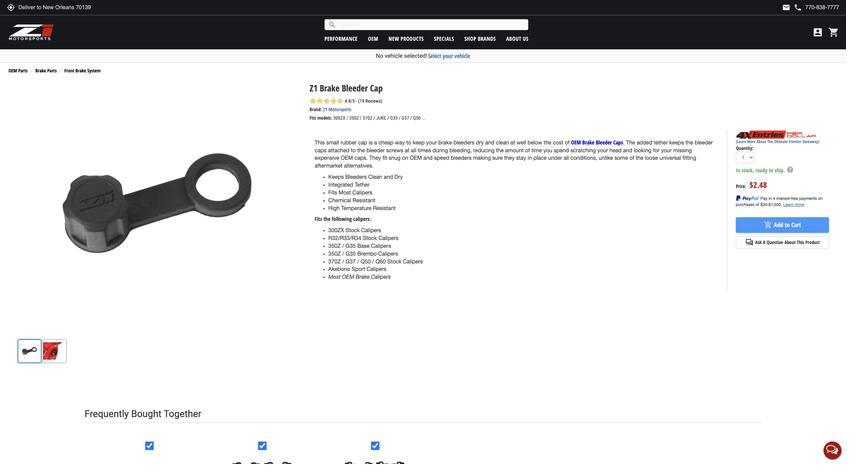 Task type: describe. For each thing, give the bounding box(es) containing it.
to inside the . the added tether keeps the bleeder caps attached to the bleeder screws at all times during bleeding, reducing the amount of time you spend scratching your head and looking for your missing expensive oem caps. they fit snug on oem and speed bleeders making sure they stay in place under all conditions, unlike some of the loose universal fitting aftermarket alternatives.
[[351, 147, 356, 153]]

to inside "add_shopping_cart add to cart"
[[785, 221, 790, 229]]

oem up no
[[368, 35, 378, 42]]

making
[[473, 155, 491, 161]]

sport
[[352, 266, 365, 272]]

select
[[428, 52, 441, 60]]

oem right on
[[410, 155, 422, 161]]

no vehicle selected! select your vehicle
[[376, 52, 470, 60]]

at inside "this small rubber cap is a cheap way to keep your brake bleeders dry and clean at well below the cost of oem brake bleeder caps"
[[511, 139, 515, 146]]

more
[[747, 139, 756, 145]]

phone link
[[794, 3, 840, 12]]

1 horizontal spatial stock
[[363, 235, 377, 241]]

oem parts link
[[8, 67, 28, 74]]

spend
[[554, 147, 569, 153]]

expensive
[[315, 155, 339, 161]]

question_answer
[[746, 238, 754, 247]]

screws
[[386, 147, 403, 153]]

.
[[623, 139, 625, 146]]

0 vertical spatial stock
[[346, 227, 360, 233]]

speed
[[434, 155, 449, 161]]

new products link
[[389, 35, 424, 42]]

(learn more about the ultimate frontier giveaway)
[[736, 139, 820, 145]]

2 vertical spatial fits
[[315, 215, 322, 223]]

time
[[532, 147, 542, 153]]

mail phone
[[783, 3, 802, 12]]

base
[[357, 243, 370, 249]]

reducing
[[474, 147, 495, 153]]

ask
[[755, 239, 762, 246]]

way
[[395, 139, 405, 146]]

the down looking
[[636, 155, 644, 161]]

times
[[418, 147, 431, 153]]

Search search field
[[337, 19, 528, 30]]

well
[[517, 139, 526, 146]]

on
[[402, 155, 408, 161]]

most inside keeps bleeders clean and dry integrated tether fits most calipers chemical resistant high temperature resistant
[[339, 189, 351, 196]]

a
[[763, 239, 766, 246]]

and inside keeps bleeders clean and dry integrated tether fits most calipers chemical resistant high temperature resistant
[[384, 174, 393, 180]]

2 horizontal spatial stock
[[387, 258, 402, 265]]

1 vertical spatial 350z
[[328, 243, 341, 249]]

your inside "this small rubber cap is a cheap way to keep your brake bleeders dry and clean at well below the cost of oem brake bleeder caps"
[[426, 139, 437, 146]]

frequently
[[85, 408, 129, 420]]

cap
[[370, 82, 383, 94]]

bleeders inside the . the added tether keeps the bleeder caps attached to the bleeder screws at all times during bleeding, reducing the amount of time you spend scratching your head and looking for your missing expensive oem caps. they fit snug on oem and speed bleeders making sure they stay in place under all conditions, unlike some of the loose universal fitting aftermarket alternatives.
[[451, 155, 472, 161]]

products
[[401, 35, 424, 42]]

and down times
[[424, 155, 433, 161]]

your up the unlike at the top
[[598, 147, 608, 153]]

parts for brake parts
[[47, 67, 57, 74]]

price: $2.48
[[736, 179, 767, 190]]

integrated
[[328, 182, 353, 188]]

about inside question_answer ask a question about this product
[[785, 239, 796, 246]]

at inside the . the added tether keeps the bleeder caps attached to the bleeder screws at all times during bleeding, reducing the amount of time you spend scratching your head and looking for your missing expensive oem caps. they fit snug on oem and speed bleeders making sure they stay in place under all conditions, unlike some of the loose universal fitting aftermarket alternatives.
[[405, 147, 410, 153]]

account_box link
[[811, 27, 825, 38]]

is
[[369, 139, 373, 146]]

you
[[544, 147, 553, 153]]

r32/r33/r34
[[328, 235, 361, 241]]

star star star star star_half 4.8/5 - (19 reviews) brand: z1 motorsports fits models: 300zx / 350z / 370z / juke / g35 / g37 / q50 ...
[[310, 98, 426, 121]]

select your vehicle link
[[428, 52, 470, 60]]

parts for oem parts
[[18, 67, 28, 74]]

in
[[736, 167, 741, 174]]

stay
[[516, 155, 526, 161]]

(learn more about the ultimate frontier giveaway) link
[[736, 139, 820, 145]]

0 horizontal spatial z1
[[310, 82, 318, 94]]

...
[[422, 115, 426, 121]]

add_shopping_cart add to cart
[[764, 221, 801, 229]]

about us
[[506, 35, 529, 42]]

performance link
[[325, 35, 358, 42]]

0 vertical spatial resistant
[[353, 197, 375, 203]]

300zx stock calipers r32/r33/r34 stock calipers 350z / g35 base calipers 350z / g35 brembo calipers 370z / g37 / q50 / q60 stock calipers akebono sport calipers most oem brake calipers
[[328, 227, 423, 280]]

to inside "this small rubber cap is a cheap way to keep your brake bleeders dry and clean at well below the cost of oem brake bleeder caps"
[[407, 139, 411, 146]]

for
[[653, 147, 660, 153]]

oem inside 300zx stock calipers r32/r33/r34 stock calipers 350z / g35 base calipers 350z / g35 brembo calipers 370z / g37 / q50 / q60 stock calipers akebono sport calipers most oem brake calipers
[[342, 274, 354, 280]]

specials link
[[434, 35, 454, 42]]

1 horizontal spatial the
[[768, 139, 773, 145]]

fitting
[[683, 155, 696, 161]]

tether
[[355, 182, 370, 188]]

some
[[615, 155, 628, 161]]

brake up the scratching
[[582, 139, 595, 146]]

and down .
[[623, 147, 633, 153]]

clean
[[496, 139, 509, 146]]

the inside "this small rubber cap is a cheap way to keep your brake bleeders dry and clean at well below the cost of oem brake bleeder caps"
[[544, 139, 552, 146]]

g35 inside star star star star star_half 4.8/5 - (19 reviews) brand: z1 motorsports fits models: 300zx / 350z / 370z / juke / g35 / g37 / q50 ...
[[390, 115, 398, 121]]

keeps bleeders clean and dry integrated tether fits most calipers chemical resistant high temperature resistant
[[328, 174, 403, 211]]

oem up the scratching
[[571, 139, 581, 146]]

attached
[[328, 147, 350, 153]]

price:
[[736, 183, 746, 189]]

this inside "this small rubber cap is a cheap way to keep your brake bleeders dry and clean at well below the cost of oem brake bleeder caps"
[[315, 139, 325, 146]]

1 horizontal spatial all
[[564, 155, 569, 161]]

of for oem
[[565, 139, 570, 146]]

added
[[637, 139, 652, 146]]

z1 brake bleeder cap
[[310, 82, 383, 94]]

brake up star_half
[[320, 82, 340, 94]]

juke
[[376, 115, 386, 121]]

mail
[[783, 3, 791, 12]]

alternatives.
[[344, 163, 374, 169]]

us
[[523, 35, 529, 42]]

1 vertical spatial g35
[[346, 243, 356, 249]]

and inside "this small rubber cap is a cheap way to keep your brake bleeders dry and clean at well below the cost of oem brake bleeder caps"
[[485, 139, 495, 146]]

brake right oem parts link
[[35, 67, 46, 74]]

your right select
[[443, 52, 453, 60]]

during
[[433, 147, 448, 153]]

universal
[[660, 155, 681, 161]]

caps.
[[355, 155, 368, 161]]

together
[[164, 408, 201, 420]]

frontier
[[789, 139, 802, 145]]

my_location
[[7, 3, 15, 12]]

keeps
[[328, 174, 344, 180]]

following
[[332, 215, 352, 223]]

1 horizontal spatial vehicle
[[455, 52, 470, 60]]

oem down the attached
[[341, 155, 353, 161]]

unlike
[[599, 155, 613, 161]]

dry
[[476, 139, 484, 146]]

about us link
[[506, 35, 529, 42]]

front brake system
[[64, 67, 101, 74]]

300zx inside 300zx stock calipers r32/r33/r34 stock calipers 350z / g35 base calipers 350z / g35 brembo calipers 370z / g37 / q50 / q60 stock calipers akebono sport calipers most oem brake calipers
[[328, 227, 344, 233]]

calipers inside keeps bleeders clean and dry integrated tether fits most calipers chemical resistant high temperature resistant
[[353, 189, 373, 196]]

4 star from the left
[[330, 98, 337, 104]]

keeps
[[670, 139, 684, 146]]

brake
[[438, 139, 452, 146]]

bleeders inside "this small rubber cap is a cheap way to keep your brake bleeders dry and clean at well below the cost of oem brake bleeder caps"
[[454, 139, 475, 146]]

z1 motorsports logo image
[[9, 24, 54, 41]]

shop
[[465, 35, 476, 42]]

the inside the . the added tether keeps the bleeder caps attached to the bleeder screws at all times during bleeding, reducing the amount of time you spend scratching your head and looking for your missing expensive oem caps. they fit snug on oem and speed bleeders making sure they stay in place under all conditions, unlike some of the loose universal fitting aftermarket alternatives.
[[626, 139, 635, 146]]

bleeders
[[345, 174, 367, 180]]

phone
[[794, 3, 802, 12]]

to inside the in stock, ready to ship. help
[[769, 167, 774, 174]]

1 vertical spatial resistant
[[373, 205, 396, 211]]



Task type: locate. For each thing, give the bounding box(es) containing it.
350z inside star star star star star_half 4.8/5 - (19 reviews) brand: z1 motorsports fits models: 300zx / 350z / 370z / juke / g35 / g37 / q50 ...
[[349, 115, 359, 121]]

0 horizontal spatial stock
[[346, 227, 360, 233]]

1 horizontal spatial bleeder
[[596, 139, 612, 146]]

1 vertical spatial of
[[525, 147, 530, 153]]

oem down the akebono
[[342, 274, 354, 280]]

0 horizontal spatial at
[[405, 147, 410, 153]]

all down spend
[[564, 155, 569, 161]]

1 vertical spatial about
[[757, 139, 767, 145]]

0 vertical spatial of
[[565, 139, 570, 146]]

most inside 300zx stock calipers r32/r33/r34 stock calipers 350z / g35 base calipers 350z / g35 brembo calipers 370z / g37 / q50 / q60 stock calipers akebono sport calipers most oem brake calipers
[[328, 274, 341, 280]]

parts
[[18, 67, 28, 74], [47, 67, 57, 74]]

bleeder up 4.8/5 -
[[342, 82, 368, 94]]

temperature
[[341, 205, 372, 211]]

to left "ship." on the top of page
[[769, 167, 774, 174]]

0 horizontal spatial g37
[[346, 258, 356, 265]]

0 vertical spatial bleeder
[[695, 139, 713, 146]]

0 vertical spatial 300zx
[[333, 115, 346, 121]]

0 horizontal spatial of
[[525, 147, 530, 153]]

1 vertical spatial bleeders
[[451, 155, 472, 161]]

0 vertical spatial fits
[[310, 115, 316, 121]]

300zx up r32/r33/r34
[[328, 227, 344, 233]]

stock up r32/r33/r34
[[346, 227, 360, 233]]

2 vertical spatial stock
[[387, 258, 402, 265]]

0 vertical spatial bleeder
[[342, 82, 368, 94]]

1 vertical spatial all
[[564, 155, 569, 161]]

fits up "chemical"
[[328, 189, 337, 196]]

brake parts
[[35, 67, 57, 74]]

the up you
[[544, 139, 552, 146]]

sure
[[493, 155, 503, 161]]

the left ultimate
[[768, 139, 773, 145]]

of up the in
[[525, 147, 530, 153]]

z1 inside star star star star star_half 4.8/5 - (19 reviews) brand: z1 motorsports fits models: 300zx / 350z / 370z / juke / g35 / g37 / q50 ...
[[323, 106, 327, 113]]

and up the reducing at the top of page
[[485, 139, 495, 146]]

oem
[[368, 35, 378, 42], [8, 67, 17, 74], [571, 139, 581, 146], [341, 155, 353, 161], [410, 155, 422, 161], [342, 274, 354, 280]]

stock right q60
[[387, 258, 402, 265]]

300zx inside star star star star star_half 4.8/5 - (19 reviews) brand: z1 motorsports fits models: 300zx / 350z / 370z / juke / g35 / g37 / q50 ...
[[333, 115, 346, 121]]

keep
[[413, 139, 425, 146]]

370z inside star star star star star_half 4.8/5 - (19 reviews) brand: z1 motorsports fits models: 300zx / 350z / 370z / juke / g35 / g37 / q50 ...
[[363, 115, 373, 121]]

help
[[787, 166, 794, 174]]

stock,
[[742, 167, 754, 174]]

rubber
[[341, 139, 357, 146]]

q50 left ...
[[413, 115, 421, 121]]

cost
[[553, 139, 564, 146]]

fits left the following
[[315, 215, 322, 223]]

shop brands
[[465, 35, 496, 42]]

selected!
[[404, 52, 427, 59]]

2 parts from the left
[[47, 67, 57, 74]]

1 horizontal spatial of
[[565, 139, 570, 146]]

they
[[369, 155, 381, 161]]

product
[[806, 239, 820, 246]]

to right 'add' at the top right
[[785, 221, 790, 229]]

g35 right juke
[[390, 115, 398, 121]]

0 horizontal spatial 370z
[[328, 258, 341, 265]]

of inside "this small rubber cap is a cheap way to keep your brake bleeders dry and clean at well below the cost of oem brake bleeder caps"
[[565, 139, 570, 146]]

1 star from the left
[[310, 98, 317, 104]]

0 vertical spatial most
[[339, 189, 351, 196]]

fits the following calipers:
[[315, 215, 371, 223]]

370z left juke
[[363, 115, 373, 121]]

caps
[[613, 139, 623, 146]]

the
[[768, 139, 773, 145], [626, 139, 635, 146]]

2 horizontal spatial of
[[630, 155, 634, 161]]

this up caps
[[315, 139, 325, 146]]

brembo
[[357, 251, 377, 257]]

new products
[[389, 35, 424, 42]]

1 vertical spatial 370z
[[328, 258, 341, 265]]

of right the some
[[630, 155, 634, 161]]

brake inside 300zx stock calipers r32/r33/r34 stock calipers 350z / g35 base calipers 350z / g35 brembo calipers 370z / g37 / q50 / q60 stock calipers akebono sport calipers most oem brake calipers
[[356, 274, 370, 280]]

1 vertical spatial fits
[[328, 189, 337, 196]]

of for time
[[525, 147, 530, 153]]

stock up base
[[363, 235, 377, 241]]

cap
[[358, 139, 367, 146]]

in
[[528, 155, 532, 161]]

the
[[544, 139, 552, 146], [686, 139, 693, 146], [357, 147, 365, 153], [496, 147, 504, 153], [636, 155, 644, 161], [324, 215, 331, 223]]

high
[[328, 205, 340, 211]]

z1 motorsports link
[[323, 106, 352, 113]]

q50 inside 300zx stock calipers r32/r33/r34 stock calipers 350z / g35 base calipers 350z / g35 brembo calipers 370z / g37 / q50 / q60 stock calipers akebono sport calipers most oem brake calipers
[[361, 258, 371, 265]]

frequently bought together
[[85, 408, 201, 420]]

350z
[[349, 115, 359, 121], [328, 243, 341, 249], [328, 251, 341, 257]]

1 vertical spatial 300zx
[[328, 227, 344, 233]]

about left the us on the top of the page
[[506, 35, 522, 42]]

0 vertical spatial all
[[411, 147, 416, 153]]

1 vertical spatial g37
[[346, 258, 356, 265]]

1 vertical spatial at
[[405, 147, 410, 153]]

of right cost
[[565, 139, 570, 146]]

0 horizontal spatial vehicle
[[385, 52, 403, 59]]

1 horizontal spatial q50
[[413, 115, 421, 121]]

below
[[528, 139, 542, 146]]

bleeders down bleeding,
[[451, 155, 472, 161]]

0 vertical spatial this
[[315, 139, 325, 146]]

2 vertical spatial about
[[785, 239, 796, 246]]

they
[[504, 155, 515, 161]]

at up on
[[405, 147, 410, 153]]

and left dry
[[384, 174, 393, 180]]

z1 up brand:
[[310, 82, 318, 94]]

1 vertical spatial this
[[797, 239, 805, 246]]

0 horizontal spatial bleeder
[[342, 82, 368, 94]]

under
[[548, 155, 562, 161]]

fits inside star star star star star_half 4.8/5 - (19 reviews) brand: z1 motorsports fits models: 300zx / 350z / 370z / juke / g35 / g37 / q50 ...
[[310, 115, 316, 121]]

1 horizontal spatial at
[[511, 139, 515, 146]]

brake parts link
[[35, 67, 57, 74]]

g35
[[390, 115, 398, 121], [346, 243, 356, 249], [346, 251, 356, 257]]

your
[[443, 52, 453, 60], [426, 139, 437, 146], [598, 147, 608, 153], [661, 147, 672, 153]]

your up times
[[426, 139, 437, 146]]

head
[[610, 147, 622, 153]]

oem parts
[[8, 67, 28, 74]]

0 vertical spatial bleeders
[[454, 139, 475, 146]]

the up caps. at the top of page
[[357, 147, 365, 153]]

0 horizontal spatial parts
[[18, 67, 28, 74]]

g37 left ...
[[402, 115, 409, 121]]

0 vertical spatial about
[[506, 35, 522, 42]]

0 vertical spatial g37
[[402, 115, 409, 121]]

vehicle right no
[[385, 52, 403, 59]]

to right way
[[407, 139, 411, 146]]

1 horizontal spatial z1
[[323, 106, 327, 113]]

fits inside keeps bleeders clean and dry integrated tether fits most calipers chemical resistant high temperature resistant
[[328, 189, 337, 196]]

1 horizontal spatial bleeder
[[695, 139, 713, 146]]

the up missing
[[686, 139, 693, 146]]

2 vertical spatial of
[[630, 155, 634, 161]]

add_shopping_cart
[[764, 221, 772, 229]]

bleeders
[[454, 139, 475, 146], [451, 155, 472, 161]]

300zx
[[333, 115, 346, 121], [328, 227, 344, 233]]

0 horizontal spatial all
[[411, 147, 416, 153]]

0 vertical spatial g35
[[390, 115, 398, 121]]

resistant right temperature
[[373, 205, 396, 211]]

all down keep
[[411, 147, 416, 153]]

akebono
[[328, 266, 350, 272]]

search
[[328, 21, 337, 29]]

1 horizontal spatial about
[[757, 139, 767, 145]]

None checkbox
[[145, 442, 154, 450], [371, 442, 379, 450], [145, 442, 154, 450], [371, 442, 379, 450]]

scratching
[[571, 147, 596, 153]]

1 vertical spatial z1
[[323, 106, 327, 113]]

stock
[[346, 227, 360, 233], [363, 235, 377, 241], [387, 258, 402, 265]]

0 horizontal spatial q50
[[361, 258, 371, 265]]

caps
[[315, 147, 327, 153]]

oem left brake parts link
[[8, 67, 17, 74]]

1 vertical spatial bleeder
[[367, 147, 385, 153]]

bleeder up fitting
[[695, 139, 713, 146]]

1 horizontal spatial g37
[[402, 115, 409, 121]]

1 vertical spatial most
[[328, 274, 341, 280]]

None checkbox
[[258, 442, 267, 450]]

q50 inside star star star star star_half 4.8/5 - (19 reviews) brand: z1 motorsports fits models: 300zx / 350z / 370z / juke / g35 / g37 / q50 ...
[[413, 115, 421, 121]]

350z down motorsports
[[349, 115, 359, 121]]

0 vertical spatial at
[[511, 139, 515, 146]]

tether
[[654, 139, 668, 146]]

models:
[[317, 115, 332, 121]]

at
[[511, 139, 515, 146], [405, 147, 410, 153]]

parts left brake parts link
[[18, 67, 28, 74]]

0 horizontal spatial this
[[315, 139, 325, 146]]

to down 'rubber'
[[351, 147, 356, 153]]

quantity:
[[736, 145, 754, 151]]

0 vertical spatial 350z
[[349, 115, 359, 121]]

ready
[[756, 167, 768, 174]]

fit
[[383, 155, 387, 161]]

350z down r32/r33/r34
[[328, 243, 341, 249]]

this left product
[[797, 239, 805, 246]]

this inside question_answer ask a question about this product
[[797, 239, 805, 246]]

bleeder down a
[[367, 147, 385, 153]]

brake down sport
[[356, 274, 370, 280]]

most down the akebono
[[328, 274, 341, 280]]

1 horizontal spatial parts
[[47, 67, 57, 74]]

0 vertical spatial z1
[[310, 82, 318, 94]]

g37 inside 300zx stock calipers r32/r33/r34 stock calipers 350z / g35 base calipers 350z / g35 brembo calipers 370z / g37 / q50 / q60 stock calipers akebono sport calipers most oem brake calipers
[[346, 258, 356, 265]]

in stock, ready to ship. help
[[736, 166, 794, 174]]

about right the question at the right of the page
[[785, 239, 796, 246]]

shopping_cart
[[829, 27, 840, 38]]

place
[[534, 155, 547, 161]]

300zx down motorsports
[[333, 115, 346, 121]]

q50 down brembo
[[361, 258, 371, 265]]

conditions,
[[571, 155, 598, 161]]

2 vertical spatial g35
[[346, 251, 356, 257]]

q60
[[376, 258, 386, 265]]

2 star from the left
[[317, 98, 323, 104]]

vehicle inside no vehicle selected! select your vehicle
[[385, 52, 403, 59]]

ship.
[[775, 167, 785, 174]]

1 horizontal spatial 370z
[[363, 115, 373, 121]]

350z up the akebono
[[328, 251, 341, 257]]

1 horizontal spatial this
[[797, 239, 805, 246]]

your up universal
[[661, 147, 672, 153]]

brake right front
[[75, 67, 86, 74]]

parts left front
[[47, 67, 57, 74]]

bleeder up head
[[596, 139, 612, 146]]

1 parts from the left
[[18, 67, 28, 74]]

about
[[506, 35, 522, 42], [757, 139, 767, 145], [785, 239, 796, 246]]

1 vertical spatial bleeder
[[596, 139, 612, 146]]

. the added tether keeps the bleeder caps attached to the bleeder screws at all times during bleeding, reducing the amount of time you spend scratching your head and looking for your missing expensive oem caps. they fit snug on oem and speed bleeders making sure they stay in place under all conditions, unlike some of the loose universal fitting aftermarket alternatives.
[[315, 139, 713, 169]]

snug
[[389, 155, 401, 161]]

the down high at the top left
[[324, 215, 331, 223]]

the right .
[[626, 139, 635, 146]]

the up the sure
[[496, 147, 504, 153]]

brand:
[[310, 106, 322, 113]]

g35 down r32/r33/r34
[[346, 243, 356, 249]]

2 horizontal spatial about
[[785, 239, 796, 246]]

0 vertical spatial 370z
[[363, 115, 373, 121]]

a
[[374, 139, 377, 146]]

370z inside 300zx stock calipers r32/r33/r34 stock calipers 350z / g35 base calipers 350z / g35 brembo calipers 370z / g37 / q50 / q60 stock calipers akebono sport calipers most oem brake calipers
[[328, 258, 341, 265]]

0 horizontal spatial the
[[626, 139, 635, 146]]

bleeder
[[695, 139, 713, 146], [367, 147, 385, 153]]

looking
[[634, 147, 652, 153]]

resistant up temperature
[[353, 197, 375, 203]]

vehicle down shop
[[455, 52, 470, 60]]

loose
[[645, 155, 658, 161]]

calipers:
[[353, 215, 371, 223]]

2 vertical spatial 350z
[[328, 251, 341, 257]]

most down integrated on the left of page
[[339, 189, 351, 196]]

aftermarket
[[315, 163, 343, 169]]

bleeders up bleeding,
[[454, 139, 475, 146]]

0 horizontal spatial bleeder
[[367, 147, 385, 153]]

front brake system link
[[64, 67, 101, 74]]

specials
[[434, 35, 454, 42]]

at up the amount
[[511, 139, 515, 146]]

z1 up the models:
[[323, 106, 327, 113]]

0 horizontal spatial about
[[506, 35, 522, 42]]

g37 inside star star star star star_half 4.8/5 - (19 reviews) brand: z1 motorsports fits models: 300zx / 350z / 370z / juke / g35 / g37 / q50 ...
[[402, 115, 409, 121]]

370z up the akebono
[[328, 258, 341, 265]]

0 vertical spatial q50
[[413, 115, 421, 121]]

3 star from the left
[[323, 98, 330, 104]]

oem brake bleeder caps link
[[571, 139, 623, 146]]

g37 up sport
[[346, 258, 356, 265]]

fits down brand:
[[310, 115, 316, 121]]

g35 left brembo
[[346, 251, 356, 257]]

small
[[326, 139, 339, 146]]

1 vertical spatial stock
[[363, 235, 377, 241]]

about right the more
[[757, 139, 767, 145]]

(learn
[[736, 139, 746, 145]]

1 vertical spatial q50
[[361, 258, 371, 265]]

cart
[[792, 221, 801, 229]]



Task type: vqa. For each thing, say whether or not it's contained in the screenshot.
& in Q50 Door Lock & Handle
no



